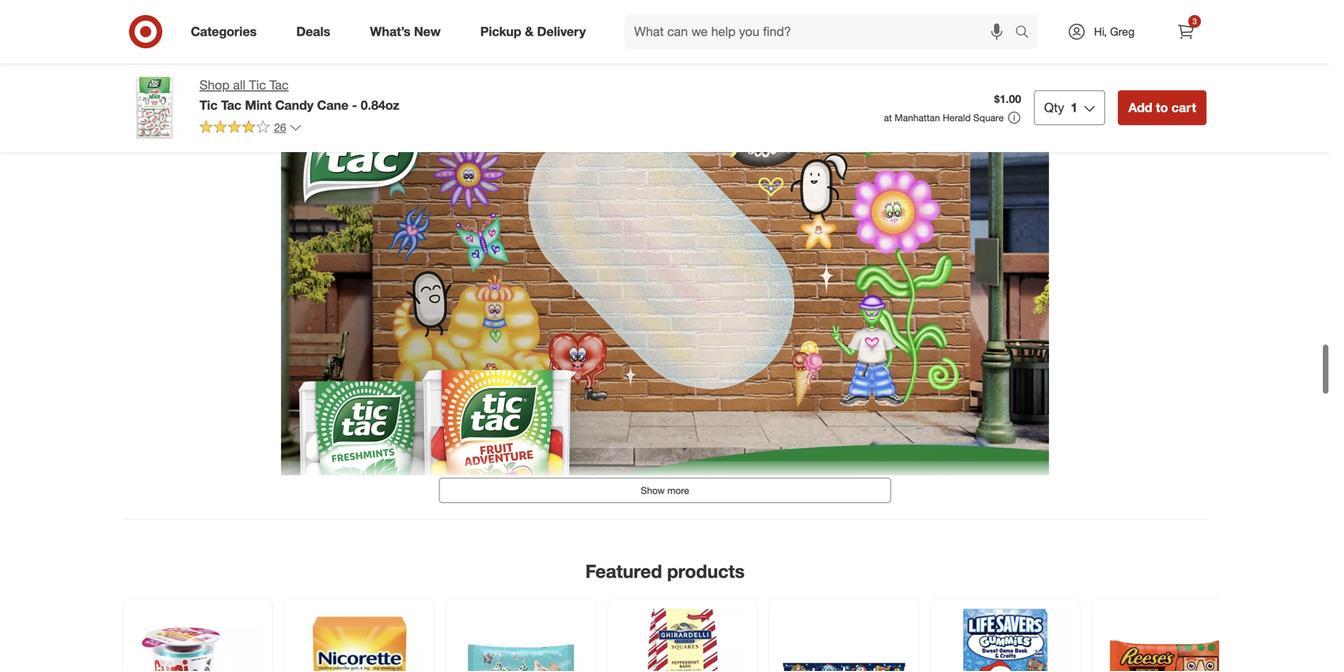 Task type: locate. For each thing, give the bounding box(es) containing it.
at manhattan herald square
[[885, 112, 1005, 124]]

tic right all in the top of the page
[[249, 77, 266, 93]]

tic
[[249, 77, 266, 93], [200, 97, 218, 113]]

add to cart
[[1129, 100, 1197, 115]]

herald
[[943, 112, 971, 124]]

0 horizontal spatial tic
[[200, 97, 218, 113]]

tac up candy
[[270, 77, 289, 93]]

shop
[[200, 77, 230, 93]]

nicorette 4mg stop smoking aid nicotine gum - fruit chill - 160ct image
[[295, 608, 425, 671]]

hershey's kisses sugar cookie flavored white crème holiday candy - 9oz image
[[456, 608, 586, 671]]

from the manufacturer
[[566, 44, 765, 66]]

0.84oz
[[361, 97, 400, 113]]

qty 1
[[1045, 100, 1078, 115]]

What can we help you find? suggestions appear below search field
[[625, 14, 1020, 49]]

tac
[[270, 77, 289, 93], [221, 97, 242, 113]]

deals
[[296, 24, 331, 39]]

kinder joy holiday chocolate multipack - 2.8oz/4ct image
[[780, 608, 910, 671]]

show more button
[[439, 478, 892, 503]]

hi, greg
[[1095, 25, 1135, 38]]

pickup & delivery
[[481, 24, 586, 39]]

candy
[[275, 97, 314, 113]]

26
[[274, 120, 286, 134]]

manufacturer
[[648, 44, 765, 66]]

pickup & delivery link
[[467, 14, 606, 49]]

what's
[[370, 24, 411, 39]]

more
[[668, 484, 690, 496]]

tac down all in the top of the page
[[221, 97, 242, 113]]

image of tic tac mint candy cane - 0.84oz image
[[124, 76, 187, 139]]

deals link
[[283, 14, 350, 49]]

qty
[[1045, 100, 1065, 115]]

$1.00
[[995, 92, 1022, 106]]

greg
[[1111, 25, 1135, 38]]

1 vertical spatial tac
[[221, 97, 242, 113]]

show
[[641, 484, 665, 496]]

-
[[352, 97, 357, 113]]

at
[[885, 112, 893, 124]]

0 vertical spatial tac
[[270, 77, 289, 93]]

categories
[[191, 24, 257, 39]]

search
[[1009, 25, 1047, 41]]

featured
[[586, 560, 663, 582]]

all
[[233, 77, 246, 93]]

to
[[1157, 100, 1169, 115]]

tic down shop
[[200, 97, 218, 113]]

0 vertical spatial tic
[[249, 77, 266, 93]]

1
[[1071, 100, 1078, 115]]

26 link
[[200, 120, 302, 138]]



Task type: vqa. For each thing, say whether or not it's contained in the screenshot.
Gathering
no



Task type: describe. For each thing, give the bounding box(es) containing it.
1 vertical spatial tic
[[200, 97, 218, 113]]

show more
[[641, 484, 690, 496]]

pickup
[[481, 24, 522, 39]]

hi,
[[1095, 25, 1108, 38]]

shop all tic tac tic tac mint candy cane - 0.84oz
[[200, 77, 400, 113]]

mint
[[245, 97, 272, 113]]

manhattan
[[895, 112, 941, 124]]

search button
[[1009, 14, 1047, 52]]

1 horizontal spatial tic
[[249, 77, 266, 93]]

add
[[1129, 100, 1153, 115]]

what's new
[[370, 24, 441, 39]]

0 horizontal spatial tac
[[221, 97, 242, 113]]

categories link
[[177, 14, 277, 49]]

new
[[414, 24, 441, 39]]

&
[[525, 24, 534, 39]]

cart
[[1172, 100, 1197, 115]]

square
[[974, 112, 1005, 124]]

lifesavers gummies gummybook - 7oz image
[[941, 608, 1071, 671]]

the
[[615, 44, 643, 66]]

featured products
[[586, 560, 745, 582]]

from
[[566, 44, 610, 66]]

3
[[1193, 16, 1198, 26]]

1 horizontal spatial tac
[[270, 77, 289, 93]]

gumi yum surpise puppy rescue - 1ct image
[[133, 608, 263, 671]]

ghirardelli holiday peppermint bark chocolate squares - 5.4oz image
[[618, 608, 748, 671]]

delivery
[[537, 24, 586, 39]]

what's new link
[[357, 14, 461, 49]]

add to cart button
[[1119, 90, 1207, 125]]

reese's chocolate peanut butter creme nutcrackers holiday candy - 9.2oz image
[[1103, 608, 1233, 671]]

products
[[668, 560, 745, 582]]

3 link
[[1169, 14, 1204, 49]]

cane
[[317, 97, 349, 113]]



